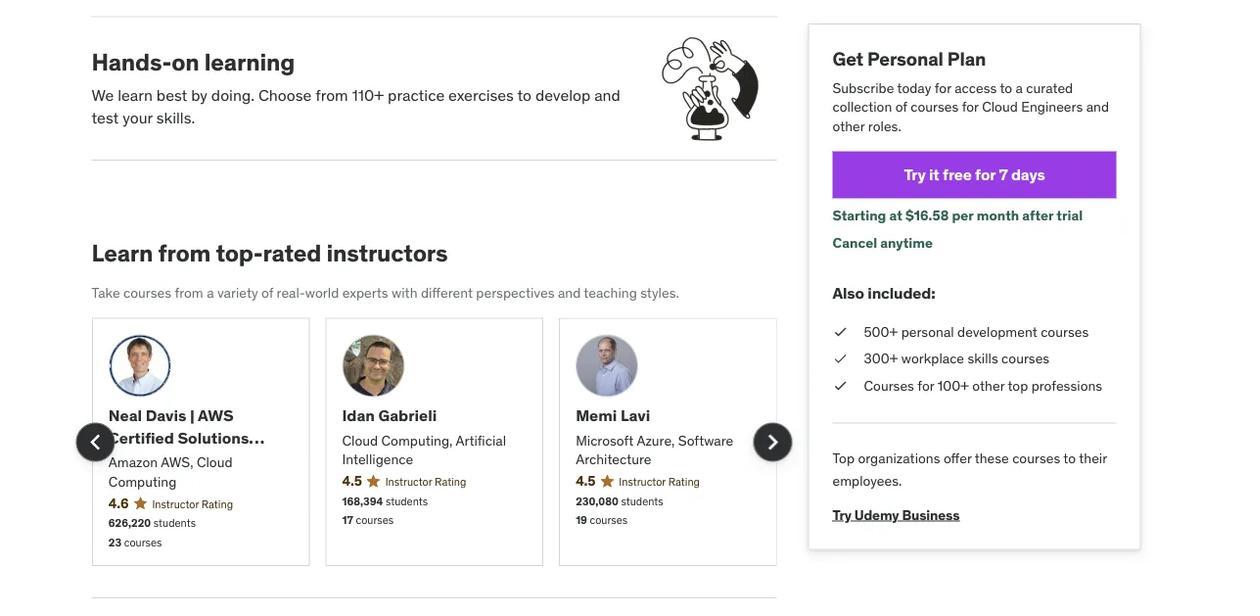 Task type: describe. For each thing, give the bounding box(es) containing it.
computing,
[[382, 431, 453, 449]]

try it free for 7 days link
[[833, 151, 1117, 198]]

days
[[1012, 165, 1046, 185]]

try for try udemy business
[[833, 506, 852, 524]]

to inside the get personal plan subscribe today for access to a curated collection of courses for cloud engineers and other roles.
[[1001, 79, 1013, 96]]

xsmall image
[[833, 322, 849, 341]]

engineers
[[1022, 98, 1084, 115]]

100+
[[938, 377, 970, 394]]

xsmall image for courses
[[833, 376, 849, 395]]

we
[[92, 85, 114, 105]]

rating for lavi
[[669, 475, 700, 489]]

2 vertical spatial from
[[175, 284, 203, 301]]

instructor for lavi
[[619, 475, 666, 489]]

learn
[[118, 85, 153, 105]]

try udemy business link
[[833, 491, 960, 524]]

students inside 626,220 students 23 courses
[[154, 516, 196, 530]]

top
[[833, 450, 855, 467]]

trial
[[1057, 207, 1084, 224]]

4.5 for memi lavi
[[576, 472, 596, 490]]

different
[[421, 284, 473, 301]]

4.6
[[109, 494, 129, 512]]

best
[[157, 85, 187, 105]]

microsoft
[[576, 431, 634, 449]]

&
[[181, 449, 191, 470]]

amazon
[[109, 453, 158, 471]]

professions
[[1032, 377, 1103, 394]]

from inside hands-on learning we learn best by doing. choose from 110+ practice exercises to develop and test your skills.
[[316, 85, 348, 105]]

4.5 for idan gabrieli
[[342, 472, 362, 490]]

by
[[191, 85, 208, 105]]

neal
[[109, 406, 142, 426]]

neal davis | aws certified solutions architect & developer
[[109, 406, 271, 470]]

their
[[1080, 450, 1108, 467]]

courses up top
[[1002, 350, 1050, 367]]

curated
[[1027, 79, 1074, 96]]

xsmall image for 300+
[[833, 349, 849, 368]]

courses
[[864, 377, 915, 394]]

amazon aws, cloud computing
[[109, 453, 233, 490]]

carousel element
[[76, 318, 793, 566]]

instructor rating for gabrieli
[[386, 475, 467, 489]]

gabrieli
[[379, 406, 437, 426]]

also
[[833, 283, 865, 303]]

developer
[[195, 449, 271, 470]]

styles.
[[641, 284, 680, 301]]

idan gabrieli cloud computing, artificial intelligence
[[342, 406, 506, 468]]

of inside learn from top-rated instructors 'element'
[[262, 284, 273, 301]]

collection
[[833, 98, 893, 115]]

110+
[[352, 85, 384, 105]]

rating for students
[[202, 497, 233, 511]]

per
[[953, 207, 974, 224]]

also included:
[[833, 283, 936, 303]]

employees.
[[833, 472, 903, 489]]

next image
[[758, 426, 789, 458]]

architect
[[109, 449, 178, 470]]

top-
[[216, 238, 263, 268]]

take courses from a variety of real-world experts with different perspectives and teaching styles.
[[92, 284, 680, 301]]

aws
[[198, 406, 234, 426]]

learning
[[204, 48, 295, 77]]

courses for 100+ other top professions
[[864, 377, 1103, 394]]

on
[[172, 48, 199, 77]]

memi
[[576, 406, 617, 426]]

hands-
[[92, 48, 172, 77]]

included:
[[868, 283, 936, 303]]

idan gabrieli link
[[342, 405, 527, 427]]

plan
[[948, 47, 987, 71]]

solutions
[[178, 428, 249, 448]]

previous image
[[80, 426, 111, 458]]

300+ workplace skills courses
[[864, 350, 1050, 367]]

intelligence
[[342, 451, 414, 468]]

500+
[[864, 323, 898, 340]]

development
[[958, 323, 1038, 340]]

personal
[[868, 47, 944, 71]]

memi lavi microsoft azure, software architecture
[[576, 406, 734, 468]]

access
[[955, 79, 997, 96]]

try it free for 7 days
[[904, 165, 1046, 185]]

test
[[92, 107, 119, 127]]

today
[[898, 79, 932, 96]]

idan
[[342, 406, 375, 426]]

your
[[123, 107, 153, 127]]

starting at $16.58 per month after trial cancel anytime
[[833, 207, 1084, 251]]

626,220 students 23 courses
[[109, 516, 196, 549]]

cancel
[[833, 234, 878, 251]]

cloud for aws,
[[197, 453, 233, 471]]

for inside try it free for 7 days link
[[976, 165, 996, 185]]



Task type: locate. For each thing, give the bounding box(es) containing it.
2 horizontal spatial to
[[1064, 450, 1077, 467]]

top
[[1008, 377, 1029, 394]]

courses right these
[[1013, 450, 1061, 467]]

perspectives
[[476, 284, 555, 301]]

workplace
[[902, 350, 965, 367]]

0 vertical spatial a
[[1016, 79, 1024, 96]]

2 vertical spatial cloud
[[197, 453, 233, 471]]

of down today
[[896, 98, 908, 115]]

anytime
[[881, 234, 934, 251]]

0 horizontal spatial cloud
[[197, 453, 233, 471]]

to left develop
[[518, 85, 532, 105]]

instructor for students
[[152, 497, 199, 511]]

1 horizontal spatial instructor
[[386, 475, 432, 489]]

0 vertical spatial cloud
[[983, 98, 1019, 115]]

rated
[[263, 238, 322, 268]]

it
[[930, 165, 940, 185]]

computing
[[109, 473, 177, 490]]

learn
[[92, 238, 153, 268]]

try left it
[[904, 165, 926, 185]]

0 horizontal spatial rating
[[202, 497, 233, 511]]

courses up the professions
[[1041, 323, 1089, 340]]

instructor rating for lavi
[[619, 475, 700, 489]]

real-
[[277, 284, 305, 301]]

1 horizontal spatial other
[[973, 377, 1005, 394]]

168,394 students 17 courses
[[342, 494, 428, 527]]

0 horizontal spatial students
[[154, 516, 196, 530]]

0 vertical spatial other
[[833, 117, 865, 135]]

0 horizontal spatial 4.5
[[342, 472, 362, 490]]

for right today
[[935, 79, 952, 96]]

students for lavi
[[622, 494, 664, 508]]

free
[[943, 165, 972, 185]]

architecture
[[576, 451, 652, 468]]

1 4.5 from the left
[[342, 472, 362, 490]]

from left variety
[[175, 284, 203, 301]]

instructors
[[327, 238, 448, 268]]

23
[[109, 535, 122, 549]]

0 horizontal spatial to
[[518, 85, 532, 105]]

instructor up 230,080 students 19 courses
[[619, 475, 666, 489]]

2 xsmall image from the top
[[833, 376, 849, 395]]

azure,
[[637, 431, 675, 449]]

organizations
[[858, 450, 941, 467]]

students right 168,394
[[386, 494, 428, 508]]

davis
[[146, 406, 187, 426]]

lavi
[[621, 406, 651, 426]]

a left variety
[[207, 284, 214, 301]]

0 vertical spatial from
[[316, 85, 348, 105]]

try left udemy at the bottom right of page
[[833, 506, 852, 524]]

a inside 'element'
[[207, 284, 214, 301]]

of left real-
[[262, 284, 273, 301]]

from
[[316, 85, 348, 105], [158, 238, 211, 268], [175, 284, 203, 301]]

instructor rating for students
[[152, 497, 233, 511]]

cloud inside amazon aws, cloud computing
[[197, 453, 233, 471]]

get personal plan subscribe today for access to a curated collection of courses for cloud engineers and other roles.
[[833, 47, 1110, 135]]

2 horizontal spatial cloud
[[983, 98, 1019, 115]]

teaching
[[584, 284, 637, 301]]

instructor rating down computing,
[[386, 475, 467, 489]]

1 horizontal spatial rating
[[435, 475, 467, 489]]

0 vertical spatial of
[[896, 98, 908, 115]]

to left their
[[1064, 450, 1077, 467]]

1 horizontal spatial instructor rating
[[386, 475, 467, 489]]

0 horizontal spatial try
[[833, 506, 852, 524]]

try for try it free for 7 days
[[904, 165, 926, 185]]

students right 626,220
[[154, 516, 196, 530]]

for down the access
[[963, 98, 979, 115]]

other down skills
[[973, 377, 1005, 394]]

courses right take
[[123, 284, 171, 301]]

these
[[975, 450, 1010, 467]]

1 horizontal spatial 4.5
[[576, 472, 596, 490]]

1 horizontal spatial to
[[1001, 79, 1013, 96]]

at
[[890, 207, 903, 224]]

students inside 168,394 students 17 courses
[[386, 494, 428, 508]]

and inside hands-on learning we learn best by doing. choose from 110+ practice exercises to develop and test your skills.
[[595, 85, 621, 105]]

roles.
[[869, 117, 902, 135]]

2 horizontal spatial rating
[[669, 475, 700, 489]]

1 horizontal spatial a
[[1016, 79, 1024, 96]]

courses down 626,220
[[124, 535, 162, 549]]

instructor rating down amazon aws, cloud computing
[[152, 497, 233, 511]]

a
[[1016, 79, 1024, 96], [207, 284, 214, 301]]

students right 230,080
[[622, 494, 664, 508]]

with
[[392, 284, 418, 301]]

rating down the developer on the bottom left of the page
[[202, 497, 233, 511]]

to inside top organizations offer these courses to their employees.
[[1064, 450, 1077, 467]]

1 vertical spatial a
[[207, 284, 214, 301]]

a inside the get personal plan subscribe today for access to a curated collection of courses for cloud engineers and other roles.
[[1016, 79, 1024, 96]]

other
[[833, 117, 865, 135], [973, 377, 1005, 394]]

courses
[[911, 98, 959, 115], [123, 284, 171, 301], [1041, 323, 1089, 340], [1002, 350, 1050, 367], [1013, 450, 1061, 467], [356, 513, 394, 527], [590, 513, 628, 527], [124, 535, 162, 549]]

courses down today
[[911, 98, 959, 115]]

4.5
[[342, 472, 362, 490], [576, 472, 596, 490]]

other inside the get personal plan subscribe today for access to a curated collection of courses for cloud engineers and other roles.
[[833, 117, 865, 135]]

500+ personal development courses
[[864, 323, 1089, 340]]

courses down 230,080
[[590, 513, 628, 527]]

xsmall image left courses
[[833, 376, 849, 395]]

instructor rating
[[386, 475, 467, 489], [619, 475, 700, 489], [152, 497, 233, 511]]

students for gabrieli
[[386, 494, 428, 508]]

practice
[[388, 85, 445, 105]]

learn from top-rated instructors element
[[76, 238, 793, 566]]

courses inside 626,220 students 23 courses
[[124, 535, 162, 549]]

0 horizontal spatial instructor
[[152, 497, 199, 511]]

rating down 'software'
[[669, 475, 700, 489]]

1 horizontal spatial students
[[386, 494, 428, 508]]

courses inside top organizations offer these courses to their employees.
[[1013, 450, 1061, 467]]

and inside learn from top-rated instructors 'element'
[[558, 284, 581, 301]]

17
[[342, 513, 354, 527]]

courses inside 230,080 students 19 courses
[[590, 513, 628, 527]]

2 horizontal spatial students
[[622, 494, 664, 508]]

cloud inside idan gabrieli cloud computing, artificial intelligence
[[342, 431, 378, 449]]

personal
[[902, 323, 955, 340]]

world
[[305, 284, 339, 301]]

certified
[[109, 428, 174, 448]]

0 horizontal spatial instructor rating
[[152, 497, 233, 511]]

courses down 168,394
[[356, 513, 394, 527]]

to right the access
[[1001, 79, 1013, 96]]

business
[[903, 506, 960, 524]]

1 xsmall image from the top
[[833, 349, 849, 368]]

variety
[[217, 284, 258, 301]]

0 horizontal spatial and
[[558, 284, 581, 301]]

skills.
[[156, 107, 195, 127]]

$16.58
[[906, 207, 950, 224]]

1 horizontal spatial of
[[896, 98, 908, 115]]

1 vertical spatial cloud
[[342, 431, 378, 449]]

and right develop
[[595, 85, 621, 105]]

to
[[1001, 79, 1013, 96], [518, 85, 532, 105], [1064, 450, 1077, 467]]

develop
[[536, 85, 591, 105]]

top organizations offer these courses to their employees.
[[833, 450, 1108, 489]]

2 horizontal spatial and
[[1087, 98, 1110, 115]]

and left teaching
[[558, 284, 581, 301]]

doing.
[[211, 85, 255, 105]]

other down collection
[[833, 117, 865, 135]]

cloud for gabrieli
[[342, 431, 378, 449]]

1 vertical spatial try
[[833, 506, 852, 524]]

courses inside the get personal plan subscribe today for access to a curated collection of courses for cloud engineers and other roles.
[[911, 98, 959, 115]]

to inside hands-on learning we learn best by doing. choose from 110+ practice exercises to develop and test your skills.
[[518, 85, 532, 105]]

choose
[[258, 85, 312, 105]]

1 horizontal spatial and
[[595, 85, 621, 105]]

students inside 230,080 students 19 courses
[[622, 494, 664, 508]]

168,394
[[342, 494, 383, 508]]

cloud inside the get personal plan subscribe today for access to a curated collection of courses for cloud engineers and other roles.
[[983, 98, 1019, 115]]

cloud down solutions
[[197, 453, 233, 471]]

2 4.5 from the left
[[576, 472, 596, 490]]

try udemy business
[[833, 506, 960, 524]]

hands-on learning we learn best by doing. choose from 110+ practice exercises to develop and test your skills.
[[92, 48, 621, 127]]

memi lavi link
[[576, 405, 761, 427]]

xsmall image down xsmall icon
[[833, 349, 849, 368]]

of inside the get personal plan subscribe today for access to a curated collection of courses for cloud engineers and other roles.
[[896, 98, 908, 115]]

from left top-
[[158, 238, 211, 268]]

0 vertical spatial try
[[904, 165, 926, 185]]

get
[[833, 47, 864, 71]]

and right engineers
[[1087, 98, 1110, 115]]

instructor for gabrieli
[[386, 475, 432, 489]]

instructor rating down azure,
[[619, 475, 700, 489]]

experts
[[343, 284, 389, 301]]

neal davis | aws certified solutions architect & developer link
[[109, 405, 293, 470]]

1 vertical spatial of
[[262, 284, 273, 301]]

starting
[[833, 207, 887, 224]]

2 horizontal spatial instructor
[[619, 475, 666, 489]]

courses inside 168,394 students 17 courses
[[356, 513, 394, 527]]

0 vertical spatial xsmall image
[[833, 349, 849, 368]]

2 horizontal spatial instructor rating
[[619, 475, 700, 489]]

of
[[896, 98, 908, 115], [262, 284, 273, 301]]

4.5 up 230,080
[[576, 472, 596, 490]]

udemy
[[855, 506, 900, 524]]

0 horizontal spatial other
[[833, 117, 865, 135]]

626,220
[[109, 516, 151, 530]]

after
[[1023, 207, 1054, 224]]

offer
[[944, 450, 972, 467]]

1 vertical spatial xsmall image
[[833, 376, 849, 395]]

|
[[190, 406, 195, 426]]

students
[[386, 494, 428, 508], [622, 494, 664, 508], [154, 516, 196, 530]]

cloud down the access
[[983, 98, 1019, 115]]

instructor up 168,394 students 17 courses
[[386, 475, 432, 489]]

1 horizontal spatial try
[[904, 165, 926, 185]]

for left 100+
[[918, 377, 935, 394]]

rating down artificial on the left
[[435, 475, 467, 489]]

19
[[576, 513, 588, 527]]

0 horizontal spatial of
[[262, 284, 273, 301]]

a left curated
[[1016, 79, 1024, 96]]

exercises
[[449, 85, 514, 105]]

instructor down amazon aws, cloud computing
[[152, 497, 199, 511]]

1 vertical spatial other
[[973, 377, 1005, 394]]

from left "110+"
[[316, 85, 348, 105]]

for left 7
[[976, 165, 996, 185]]

4.5 up 168,394
[[342, 472, 362, 490]]

1 vertical spatial from
[[158, 238, 211, 268]]

skills
[[968, 350, 999, 367]]

0 horizontal spatial a
[[207, 284, 214, 301]]

1 horizontal spatial cloud
[[342, 431, 378, 449]]

software
[[679, 431, 734, 449]]

230,080
[[576, 494, 619, 508]]

rating for gabrieli
[[435, 475, 467, 489]]

and inside the get personal plan subscribe today for access to a curated collection of courses for cloud engineers and other roles.
[[1087, 98, 1110, 115]]

cloud down the idan
[[342, 431, 378, 449]]

xsmall image
[[833, 349, 849, 368], [833, 376, 849, 395]]



Task type: vqa. For each thing, say whether or not it's contained in the screenshot.
the top His explanation is very clear and the visuals illustrate well.
no



